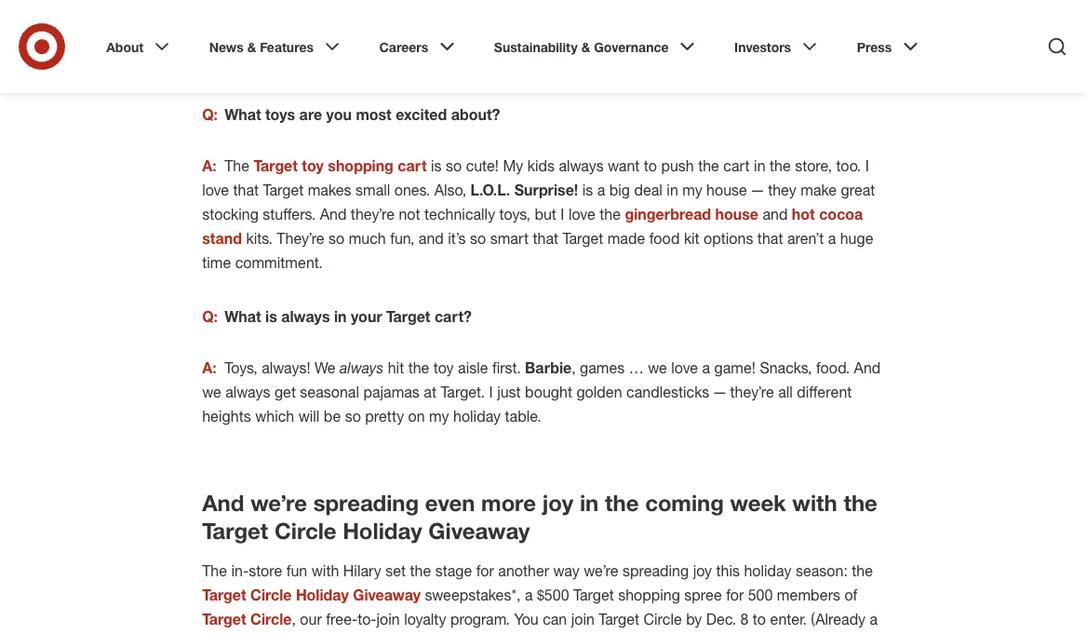 Task type: locate. For each thing, give the bounding box(es) containing it.
0 horizontal spatial be
[[324, 408, 341, 426]]

circle left our
[[251, 611, 292, 629]]

kits. they're so much fun, and it's so smart that target made food kit options that aren't a huge time commitment.
[[202, 230, 874, 272]]

what
[[225, 106, 261, 124], [225, 308, 261, 326]]

love inside delivering the drive up orders. i love to surprise people, and getting to be part of the joy of the holidays by giving giftcards to target, a store where
[[441, 28, 468, 46]]

a left game!
[[703, 359, 711, 377]]

1 vertical spatial is
[[583, 181, 593, 199]]

1 vertical spatial house
[[716, 206, 759, 224]]

1 vertical spatial the
[[202, 562, 227, 580]]

0 horizontal spatial store
[[249, 562, 282, 580]]

for down this
[[726, 586, 744, 605]]

is inside is a big deal in my house — they make great stocking stuffers. and they're not technically toys, but i love the
[[583, 181, 593, 199]]

a:
[[202, 28, 217, 46], [202, 157, 217, 175], [202, 359, 217, 377]]

deal
[[635, 181, 663, 199]]

food
[[650, 230, 680, 248]]

a inside is a big deal in my house — they make great stocking stuffers. and they're not technically toys, but i love the
[[598, 181, 606, 199]]

i
[[433, 28, 437, 46], [866, 157, 870, 175], [561, 206, 565, 224], [489, 383, 493, 402]]

1 join from the left
[[377, 611, 400, 629]]

the inside is a big deal in my house — they make great stocking stuffers. and they're not technically toys, but i love the
[[600, 206, 621, 224]]

the for the in-store fun with hilary set the stage for another way we're spreading joy this holiday season: the target circle holiday giveaway sweepstakes*, a $500 target shopping spree for 500 members of target circle
[[202, 562, 227, 580]]

0 vertical spatial ,
[[572, 359, 576, 377]]

1 a: from the top
[[202, 28, 217, 46]]

options
[[704, 230, 754, 248]]

1 horizontal spatial —
[[752, 181, 764, 199]]

of right the part
[[750, 28, 763, 46]]

with right week at the right bottom
[[793, 489, 838, 516]]

holiday inside the in-store fun with hilary set the stage for another way we're spreading joy this holiday season: the target circle holiday giveaway sweepstakes*, a $500 target shopping spree for 500 members of target circle
[[744, 562, 792, 580]]

0 horizontal spatial for
[[477, 562, 494, 580]]

always down toys,
[[226, 383, 270, 402]]

more
[[482, 489, 536, 516]]

joy right more
[[543, 489, 574, 516]]

for up sweepstakes*,
[[477, 562, 494, 580]]

the inside the in-store fun with hilary set the stage for another way we're spreading joy this holiday season: the target circle holiday giveaway sweepstakes*, a $500 target shopping spree for 500 members of target circle
[[202, 562, 227, 580]]

0 horizontal spatial joy
[[543, 489, 574, 516]]

house up the 'gingerbread house and'
[[707, 181, 748, 199]]

2 horizontal spatial is
[[583, 181, 593, 199]]

— left they
[[752, 181, 764, 199]]

toys,
[[500, 206, 531, 224]]

so up also,
[[446, 157, 462, 175]]

to up was
[[680, 28, 694, 46]]

0 vertical spatial house
[[707, 181, 748, 199]]

and inside kits. they're so much fun, and it's so smart that target made food kit options that aren't a huge time commitment.
[[419, 230, 444, 248]]

0 horizontal spatial they're
[[351, 206, 395, 224]]

0 horizontal spatial ,
[[292, 611, 296, 629]]

the
[[225, 157, 250, 175], [202, 562, 227, 580]]

the left coming at the right bottom of page
[[605, 489, 639, 516]]

0 vertical spatial they're
[[351, 206, 395, 224]]

& for news
[[247, 38, 256, 55]]

of inside the in-store fun with hilary set the stage for another way we're spreading joy this holiday season: the target circle holiday giveaway sweepstakes*, a $500 target shopping spree for 500 members of target circle
[[845, 586, 858, 605]]

table.
[[505, 408, 542, 426]]

be right will
[[324, 408, 341, 426]]

q: what is always in your target cart?
[[202, 308, 472, 326]]

in left store,
[[754, 157, 766, 175]]

about link
[[95, 24, 185, 69]]

1 vertical spatial be
[[324, 408, 341, 426]]

love right but
[[569, 206, 596, 224]]

,
[[572, 359, 576, 377], [292, 611, 296, 629]]

want
[[608, 157, 640, 175]]

technically
[[425, 206, 496, 224]]

spreading
[[314, 489, 419, 516], [623, 562, 689, 580]]

0 horizontal spatial giveaway
[[353, 586, 421, 605]]

0 vertical spatial we
[[648, 359, 667, 377]]

holiday up 500
[[744, 562, 792, 580]]

q: down time
[[202, 308, 218, 326]]

so
[[446, 157, 462, 175], [329, 230, 345, 248], [470, 230, 486, 248], [345, 408, 361, 426]]

and inside and we're spreading even more joy in the coming week with the target circle holiday giveaway
[[202, 489, 244, 516]]

giveaway inside and we're spreading even more joy in the coming week with the target circle holiday giveaway
[[429, 517, 530, 544]]

not
[[399, 206, 421, 224]]

the right set
[[410, 562, 431, 580]]

a: up stocking
[[202, 157, 217, 175]]

i right but
[[561, 206, 565, 224]]

1 vertical spatial holiday
[[296, 586, 349, 605]]

1 horizontal spatial and
[[320, 206, 347, 224]]

is left big
[[583, 181, 593, 199]]

to right 8
[[753, 611, 766, 629]]

a inside delivering the drive up orders. i love to surprise people, and getting to be part of the joy of the holidays by giving giftcards to target, a store where
[[459, 52, 467, 70]]

a right (already
[[870, 611, 878, 629]]

but
[[535, 206, 557, 224]]

3 a: from the top
[[202, 359, 217, 377]]

my inside is a big deal in my house — they make great stocking stuffers. and they're not technically toys, but i love the
[[683, 181, 703, 199]]

a
[[459, 52, 467, 70], [598, 181, 606, 199], [828, 230, 836, 248], [703, 359, 711, 377], [525, 586, 533, 605], [870, 611, 878, 629]]

1 horizontal spatial be
[[698, 28, 715, 46]]

we right …
[[648, 359, 667, 377]]

0 vertical spatial my
[[683, 181, 703, 199]]

cart?
[[435, 308, 472, 326]]

always inside is so cute! my kids always want to push the cart in the store, too. i love that target makes small ones. also,
[[559, 157, 604, 175]]

2 cart from the left
[[724, 157, 750, 175]]

the up stocking
[[225, 157, 250, 175]]

target inside and we're spreading even more joy in the coming week with the target circle holiday giveaway
[[202, 517, 268, 544]]

spree
[[685, 586, 722, 605]]

1 horizontal spatial my
[[683, 181, 703, 199]]

2 horizontal spatial joy
[[793, 28, 812, 46]]

hit
[[388, 359, 404, 377]]

2 vertical spatial and
[[419, 230, 444, 248]]

, left our
[[292, 611, 296, 629]]

so inside ', games … we love a game! snacks, food. and we always get seasonal pajamas at target. i just bought golden candlesticks — they're all different heights which will be so pretty on my holiday table.'
[[345, 408, 361, 426]]

a: up the holidays
[[202, 28, 217, 46]]

1 horizontal spatial and
[[601, 28, 626, 46]]

0 horizontal spatial we
[[202, 383, 221, 402]]

1 horizontal spatial by
[[686, 611, 702, 629]]

that inside is so cute! my kids always want to push the cart in the store, too. i love that target makes small ones. also,
[[233, 181, 259, 199]]

1 what from the top
[[225, 106, 261, 124]]

2 join from the left
[[571, 611, 595, 629]]

toy up "makes"
[[302, 157, 324, 175]]

what left toys
[[225, 106, 261, 124]]

sustainability
[[494, 38, 578, 55]]

1 q: from the top
[[202, 106, 218, 124]]

1 horizontal spatial shopping
[[618, 586, 681, 605]]

in right more
[[580, 489, 599, 516]]

love up stocking
[[202, 181, 229, 199]]

— down game!
[[714, 383, 726, 402]]

1 horizontal spatial ,
[[572, 359, 576, 377]]

of up (already
[[845, 586, 858, 605]]

joy
[[793, 28, 812, 46], [543, 489, 574, 516], [693, 562, 712, 580]]

gingerbread house and
[[625, 206, 792, 224]]

by down "spree"
[[686, 611, 702, 629]]

target.
[[441, 383, 485, 402]]

cart inside is so cute! my kids always want to push the cart in the store, too. i love that target makes small ones. also,
[[724, 157, 750, 175]]

store inside delivering the drive up orders. i love to surprise people, and getting to be part of the joy of the holidays by giving giftcards to target, a store where
[[471, 52, 505, 70]]

giveaway down "even"
[[429, 517, 530, 544]]

house
[[707, 181, 748, 199], [716, 206, 759, 224]]

they're down small
[[351, 206, 395, 224]]

2 a: from the top
[[202, 157, 217, 175]]

what for what toys are you most excited about?
[[225, 106, 261, 124]]

0 horizontal spatial &
[[247, 38, 256, 55]]

fun
[[287, 562, 308, 580]]

0 vertical spatial shopping
[[328, 157, 394, 175]]

1 vertical spatial my
[[429, 408, 449, 426]]

shopping left "spree"
[[618, 586, 681, 605]]

for
[[477, 562, 494, 580], [726, 586, 744, 605]]

0 horizontal spatial and
[[419, 230, 444, 248]]

1 & from the left
[[247, 38, 256, 55]]

1 vertical spatial we
[[202, 383, 221, 402]]

2 vertical spatial joy
[[693, 562, 712, 580]]

you
[[514, 611, 539, 629]]

that left aren't
[[758, 230, 784, 248]]

0 vertical spatial a:
[[202, 28, 217, 46]]

, inside , our free-to-join loyalty program. you can join target circle by dec. 8 to enter. (already a
[[292, 611, 296, 629]]

so left pretty
[[345, 408, 361, 426]]

0 horizontal spatial by
[[261, 52, 277, 70]]

about
[[106, 38, 144, 55]]

l.o.l.
[[471, 181, 511, 199]]

to inside is so cute! my kids always want to push the cart in the store, too. i love that target makes small ones. also,
[[644, 157, 657, 175]]

join
[[377, 611, 400, 629], [571, 611, 595, 629]]

we're
[[251, 489, 307, 516], [584, 562, 619, 580]]

my up gingerbread house link
[[683, 181, 703, 199]]

holiday up our
[[296, 586, 349, 605]]

1 vertical spatial a:
[[202, 157, 217, 175]]

joy inside delivering the drive up orders. i love to surprise people, and getting to be part of the joy of the holidays by giving giftcards to target, a store where
[[793, 28, 812, 46]]

0 horizontal spatial join
[[377, 611, 400, 629]]

0 vertical spatial giveaway
[[429, 517, 530, 544]]

i left just
[[489, 383, 493, 402]]

1 vertical spatial with
[[312, 562, 339, 580]]

1 horizontal spatial toy
[[434, 359, 454, 377]]

and inside delivering the drive up orders. i love to surprise people, and getting to be part of the joy of the holidays by giving giftcards to target, a store where
[[601, 28, 626, 46]]

news
[[209, 38, 244, 55]]

0 horizontal spatial —
[[714, 383, 726, 402]]

shopping up small
[[328, 157, 394, 175]]

commitment.
[[235, 254, 323, 272]]

careers link
[[368, 24, 470, 69]]

with
[[793, 489, 838, 516], [312, 562, 339, 580]]

1 horizontal spatial &
[[582, 38, 591, 55]]

1 vertical spatial spreading
[[623, 562, 689, 580]]

0 horizontal spatial with
[[312, 562, 339, 580]]

0 vertical spatial the
[[225, 157, 250, 175]]

, inside ', games … we love a game! snacks, food. and we always get seasonal pajamas at target. i just bought golden candlesticks — they're all different heights which will be so pretty on my holiday table.'
[[572, 359, 576, 377]]

1 vertical spatial and
[[763, 206, 788, 224]]

holidays
[[202, 52, 257, 70]]

1 vertical spatial joy
[[543, 489, 574, 516]]

surprise!
[[515, 181, 579, 199]]

to
[[472, 28, 485, 46], [680, 28, 694, 46], [393, 52, 406, 70], [644, 157, 657, 175], [753, 611, 766, 629]]

we up the heights
[[202, 383, 221, 402]]

and up shops,
[[601, 28, 626, 46]]

spreading up hilary
[[314, 489, 419, 516]]

circle left dec.
[[644, 611, 682, 629]]

free-
[[326, 611, 358, 629]]

holiday down target.
[[453, 408, 501, 426]]

— inside ', games … we love a game! snacks, food. and we always get seasonal pajamas at target. i just bought golden candlesticks — they're all different heights which will be so pretty on my holiday table.'
[[714, 383, 726, 402]]

1 vertical spatial giveaway
[[353, 586, 421, 605]]

0 vertical spatial holiday
[[343, 517, 422, 544]]

& left the governance
[[582, 38, 591, 55]]

2 horizontal spatial and
[[854, 359, 881, 377]]

of left press
[[816, 28, 829, 46]]

0 vertical spatial spreading
[[314, 489, 419, 516]]

0 vertical spatial and
[[320, 206, 347, 224]]

and inside is a big deal in my house — they make great stocking stuffers. and they're not technically toys, but i love the
[[320, 206, 347, 224]]

0 vertical spatial —
[[752, 181, 764, 199]]

join left loyalty
[[377, 611, 400, 629]]

spreading up "spree"
[[623, 562, 689, 580]]

kids
[[528, 157, 555, 175]]

and left it's
[[419, 230, 444, 248]]

2 horizontal spatial of
[[845, 586, 858, 605]]

is inside is so cute! my kids always want to push the cart in the store, too. i love that target makes small ones. also,
[[431, 157, 442, 175]]

0 horizontal spatial cart
[[398, 157, 427, 175]]

toy up at
[[434, 359, 454, 377]]

0 vertical spatial joy
[[793, 28, 812, 46]]

1 vertical spatial store
[[249, 562, 282, 580]]

1 horizontal spatial spreading
[[623, 562, 689, 580]]

always right kids
[[559, 157, 604, 175]]

0 vertical spatial q:
[[202, 106, 218, 124]]

is for a
[[583, 181, 593, 199]]

first.
[[493, 359, 521, 377]]

what up toys,
[[225, 308, 261, 326]]

get
[[275, 383, 296, 402]]

, for a:
[[572, 359, 576, 377]]

kit
[[684, 230, 700, 248]]

circle up target circle link
[[251, 586, 292, 605]]

1 horizontal spatial joy
[[693, 562, 712, 580]]

giveaway inside the in-store fun with hilary set the stage for another way we're spreading joy this holiday season: the target circle holiday giveaway sweepstakes*, a $500 target shopping spree for 500 members of target circle
[[353, 586, 421, 605]]

1 cart from the left
[[398, 157, 427, 175]]

i inside delivering the drive up orders. i love to surprise people, and getting to be part of the joy of the holidays by giving giftcards to target, a store where
[[433, 28, 437, 46]]

press
[[857, 38, 892, 55]]

to-
[[358, 611, 377, 629]]

0 horizontal spatial shopping
[[328, 157, 394, 175]]

q:
[[202, 106, 218, 124], [202, 308, 218, 326]]

be
[[698, 28, 715, 46], [324, 408, 341, 426]]

holiday up set
[[343, 517, 422, 544]]

huge
[[841, 230, 874, 248]]

0 horizontal spatial toy
[[302, 157, 324, 175]]

that up stocking
[[233, 181, 259, 199]]

love inside is a big deal in my house — they make great stocking stuffers. and they're not technically toys, but i love the
[[569, 206, 596, 224]]

giveaway down set
[[353, 586, 421, 605]]

members
[[777, 586, 841, 605]]

a: for delivering the drive up orders. i love to surprise people, and getting to be part of the joy of the holidays by giving giftcards to target, a store where
[[202, 28, 217, 46]]

0 vertical spatial is
[[431, 157, 442, 175]]

0 vertical spatial we're
[[251, 489, 307, 516]]

a: for the
[[202, 157, 217, 175]]

0 horizontal spatial and
[[202, 489, 244, 516]]

we're up the fun
[[251, 489, 307, 516]]

cart up the ones.
[[398, 157, 427, 175]]

love up candlesticks
[[672, 359, 698, 377]]

by inside delivering the drive up orders. i love to surprise people, and getting to be part of the joy of the holidays by giving giftcards to target, a store where
[[261, 52, 277, 70]]

1 vertical spatial and
[[854, 359, 881, 377]]

my right on
[[429, 408, 449, 426]]

1 vertical spatial by
[[686, 611, 702, 629]]

with inside and we're spreading even more joy in the coming week with the target circle holiday giveaway
[[793, 489, 838, 516]]

0 vertical spatial with
[[793, 489, 838, 516]]

enter.
[[771, 611, 807, 629]]

1 horizontal spatial holiday
[[744, 562, 792, 580]]

0 vertical spatial be
[[698, 28, 715, 46]]

1 vertical spatial shopping
[[618, 586, 681, 605]]

we
[[315, 359, 336, 377]]

a inside , our free-to-join loyalty program. you can join target circle by dec. 8 to enter. (already a
[[870, 611, 878, 629]]

1 horizontal spatial join
[[571, 611, 595, 629]]

2 what from the top
[[225, 308, 261, 326]]

cute!
[[466, 157, 499, 175]]

of
[[750, 28, 763, 46], [816, 28, 829, 46], [845, 586, 858, 605]]

0 horizontal spatial spreading
[[314, 489, 419, 516]]

always left hit
[[340, 359, 384, 377]]

and down they
[[763, 206, 788, 224]]

2 q: from the top
[[202, 308, 218, 326]]

a left huge
[[828, 230, 836, 248]]

a left $500
[[525, 586, 533, 605]]

2 & from the left
[[582, 38, 591, 55]]

house up options
[[716, 206, 759, 224]]

0 vertical spatial and
[[601, 28, 626, 46]]

0 horizontal spatial holiday
[[453, 408, 501, 426]]

to inside , our free-to-join loyalty program. you can join target circle by dec. 8 to enter. (already a
[[753, 611, 766, 629]]

1 vertical spatial holiday
[[744, 562, 792, 580]]

cart up the 'gingerbread house and'
[[724, 157, 750, 175]]

joy right investors
[[793, 28, 812, 46]]

2 horizontal spatial and
[[763, 206, 788, 224]]

that down but
[[533, 230, 559, 248]]

2 vertical spatial is
[[265, 308, 277, 326]]

1 horizontal spatial we're
[[584, 562, 619, 580]]

to up deal
[[644, 157, 657, 175]]

giveaway
[[429, 517, 530, 544], [353, 586, 421, 605]]

love up "target,"
[[441, 28, 468, 46]]

store,
[[795, 157, 832, 175]]

1 horizontal spatial cart
[[724, 157, 750, 175]]

getting
[[630, 28, 676, 46]]

be inside delivering the drive up orders. i love to surprise people, and getting to be part of the joy of the holidays by giving giftcards to target, a store where
[[698, 28, 715, 46]]

in
[[754, 157, 766, 175], [667, 181, 679, 199], [334, 308, 347, 326], [580, 489, 599, 516]]

hilary
[[343, 562, 382, 580]]

holiday
[[453, 408, 501, 426], [744, 562, 792, 580]]

1 vertical spatial q:
[[202, 308, 218, 326]]

in-
[[231, 562, 249, 580]]

always inside ', games … we love a game! snacks, food. and we always get seasonal pajamas at target. i just bought golden candlesticks — they're all different heights which will be so pretty on my holiday table.'
[[226, 383, 270, 402]]

1 horizontal spatial store
[[471, 52, 505, 70]]

0 vertical spatial by
[[261, 52, 277, 70]]

0 vertical spatial store
[[471, 52, 505, 70]]

circle inside , our free-to-join loyalty program. you can join target circle by dec. 8 to enter. (already a
[[644, 611, 682, 629]]

1 horizontal spatial for
[[726, 586, 744, 605]]

1 horizontal spatial with
[[793, 489, 838, 516]]

is up always!
[[265, 308, 277, 326]]

in inside is a big deal in my house — they make great stocking stuffers. and they're not technically toys, but i love the
[[667, 181, 679, 199]]

a right "target,"
[[459, 52, 467, 70]]

holiday inside the in-store fun with hilary set the stage for another way we're spreading joy this holiday season: the target circle holiday giveaway sweepstakes*, a $500 target shopping spree for 500 members of target circle
[[296, 586, 349, 605]]

, left games
[[572, 359, 576, 377]]

in right deal
[[667, 181, 679, 199]]

snacks,
[[760, 359, 812, 377]]

time
[[202, 254, 231, 272]]

holiday
[[343, 517, 422, 544], [296, 586, 349, 605]]

1 vertical spatial —
[[714, 383, 726, 402]]

the down big
[[600, 206, 621, 224]]

small
[[356, 181, 390, 199]]

about?
[[451, 106, 500, 124]]

1 horizontal spatial is
[[431, 157, 442, 175]]

1 horizontal spatial they're
[[731, 383, 774, 402]]

circle up the fun
[[275, 517, 337, 544]]

the right the part
[[767, 28, 789, 46]]

0 horizontal spatial my
[[429, 408, 449, 426]]

was
[[666, 52, 693, 70]]

q: down the holidays
[[202, 106, 218, 124]]

shopping inside the in-store fun with hilary set the stage for another way we're spreading joy this holiday season: the target circle holiday giveaway sweepstakes*, a $500 target shopping spree for 500 members of target circle
[[618, 586, 681, 605]]

we're right 'way'
[[584, 562, 619, 580]]

joy inside the in-store fun with hilary set the stage for another way we're spreading joy this holiday season: the target circle holiday giveaway sweepstakes*, a $500 target shopping spree for 500 members of target circle
[[693, 562, 712, 580]]

up
[[359, 28, 378, 46]]

i right too.
[[866, 157, 870, 175]]

0 horizontal spatial is
[[265, 308, 277, 326]]

store left the fun
[[249, 562, 282, 580]]

by down delivering
[[261, 52, 277, 70]]

hot cocoa stand
[[202, 206, 863, 248]]

love inside is so cute! my kids always want to push the cart in the store, too. i love that target makes small ones. also,
[[202, 181, 229, 199]]

joy up "spree"
[[693, 562, 712, 580]]

1 vertical spatial we're
[[584, 562, 619, 580]]

they're down game!
[[731, 383, 774, 402]]

surprise
[[489, 28, 543, 46]]

i up "target,"
[[433, 28, 437, 46]]



Task type: describe. For each thing, give the bounding box(es) containing it.
holiday inside ', games … we love a game! snacks, food. and we always get seasonal pajamas at target. i just bought golden candlesticks — they're all different heights which will be so pretty on my holiday table.'
[[453, 408, 501, 426]]

target toy shopping cart link
[[254, 157, 427, 175]]

spreading inside and we're spreading even more joy in the coming week with the target circle holiday giveaway
[[314, 489, 419, 516]]

and we're spreading even more joy in the coming week with the target circle holiday giveaway
[[202, 489, 878, 544]]

the right hit
[[408, 359, 430, 377]]

0 vertical spatial for
[[477, 562, 494, 580]]

joy inside and we're spreading even more joy in the coming week with the target circle holiday giveaway
[[543, 489, 574, 516]]

& for sustainability
[[582, 38, 591, 55]]

which
[[255, 408, 294, 426]]

love inside ', games … we love a game! snacks, food. and we always get seasonal pajamas at target. i just bought golden candlesticks — they're all different heights which will be so pretty on my holiday table.'
[[672, 359, 698, 377]]

house inside is a big deal in my house — they make great stocking stuffers. and they're not technically toys, but i love the
[[707, 181, 748, 199]]

sustainability & governance
[[494, 38, 669, 55]]

circle inside and we're spreading even more joy in the coming week with the target circle holiday giveaway
[[275, 517, 337, 544]]

different
[[797, 383, 852, 402]]

season:
[[796, 562, 848, 580]]

the for the target toy shopping cart
[[225, 157, 250, 175]]

another
[[498, 562, 550, 580]]

— inside is a big deal in my house — they make great stocking stuffers. and they're not technically toys, but i love the
[[752, 181, 764, 199]]

too.
[[837, 157, 862, 175]]

heights
[[202, 408, 251, 426]]

much
[[349, 230, 386, 248]]

spreading inside the in-store fun with hilary set the stage for another way we're spreading joy this holiday season: the target circle holiday giveaway sweepstakes*, a $500 target shopping spree for 500 members of target circle
[[623, 562, 689, 580]]

, our free-to-join loyalty program. you can join target circle by dec. 8 to enter. (already a
[[202, 611, 878, 634]]

is a big deal in my house — they make great stocking stuffers. and they're not technically toys, but i love the
[[202, 181, 876, 224]]

smart
[[490, 230, 529, 248]]

be inside ', games … we love a game! snacks, food. and we always get seasonal pajamas at target. i just bought golden candlesticks — they're all different heights which will be so pretty on my holiday table.'
[[324, 408, 341, 426]]

to down "orders."
[[393, 52, 406, 70]]

coming
[[645, 489, 724, 516]]

0 horizontal spatial of
[[750, 28, 763, 46]]

target circle link
[[202, 611, 292, 629]]

stocking
[[202, 206, 259, 224]]

to left surprise
[[472, 28, 485, 46]]

target,
[[410, 52, 455, 70]]

q: for q: what toys are you most excited about?
[[202, 106, 218, 124]]

food.
[[817, 359, 850, 377]]

i inside is a big deal in my house — they make great stocking stuffers. and they're not technically toys, but i love the
[[561, 206, 565, 224]]

in left your
[[334, 308, 347, 326]]

sweepstakes*,
[[425, 586, 521, 605]]

with inside the in-store fun with hilary set the stage for another way we're spreading joy this holiday season: the target circle holiday giveaway sweepstakes*, a $500 target shopping spree for 500 members of target circle
[[312, 562, 339, 580]]

the up the giving on the left of page
[[295, 28, 316, 46]]

we're inside the in-store fun with hilary set the stage for another way we're spreading joy this holiday season: the target circle holiday giveaway sweepstakes*, a $500 target shopping spree for 500 members of target circle
[[584, 562, 619, 580]]

stand
[[202, 230, 242, 248]]

press link
[[846, 24, 934, 69]]

target inside , our free-to-join loyalty program. you can join target circle by dec. 8 to enter. (already a
[[599, 611, 640, 629]]

are
[[299, 106, 322, 124]]

the in-store fun with hilary set the stage for another way we're spreading joy this holiday season: the target circle holiday giveaway sweepstakes*, a $500 target shopping spree for 500 members of target circle
[[202, 562, 873, 629]]

way
[[554, 562, 580, 580]]

giving
[[281, 52, 321, 70]]

2 horizontal spatial that
[[758, 230, 784, 248]]

all
[[779, 383, 793, 402]]

always up always!
[[281, 308, 330, 326]]

your
[[351, 308, 382, 326]]

make
[[801, 181, 837, 199]]

what for what is always in your target cart?
[[225, 308, 261, 326]]

the right push
[[698, 157, 720, 175]]

a inside the in-store fun with hilary set the stage for another way we're spreading joy this holiday season: the target circle holiday giveaway sweepstakes*, a $500 target shopping spree for 500 members of target circle
[[525, 586, 533, 605]]

they're inside is a big deal in my house — they make great stocking stuffers. and they're not technically toys, but i love the
[[351, 206, 395, 224]]

in inside and we're spreading even more joy in the coming week with the target circle holiday giveaway
[[580, 489, 599, 516]]

makes
[[308, 181, 352, 199]]

ones.
[[395, 181, 430, 199]]

it's
[[448, 230, 466, 248]]

great
[[841, 181, 876, 199]]

bought
[[525, 383, 573, 402]]

1 horizontal spatial that
[[533, 230, 559, 248]]

500
[[748, 586, 773, 605]]

at
[[424, 383, 437, 402]]

target circle holiday giveaway link
[[202, 586, 421, 605]]

the left press
[[833, 28, 854, 46]]

a: for toys, always! we
[[202, 359, 217, 377]]

barbie
[[525, 359, 572, 377]]

they're inside ', games … we love a game! snacks, food. and we always get seasonal pajamas at target. i just bought golden candlesticks — they're all different heights which will be so pretty on my holiday table.'
[[731, 383, 774, 402]]

so right it's
[[470, 230, 486, 248]]

program.
[[451, 611, 510, 629]]

1 horizontal spatial we
[[648, 359, 667, 377]]

kits.
[[246, 230, 273, 248]]

set
[[386, 562, 406, 580]]

week
[[731, 489, 787, 516]]

and inside ', games … we love a game! snacks, food. and we always get seasonal pajamas at target. i just bought golden candlesticks — they're all different heights which will be so pretty on my holiday table.'
[[854, 359, 881, 377]]

in inside is so cute! my kids always want to push the cart in the store, too. i love that target makes small ones. also,
[[754, 157, 766, 175]]

a inside ', games … we love a game! snacks, food. and we always get seasonal pajamas at target. i just bought golden candlesticks — they're all different heights which will be so pretty on my holiday table.'
[[703, 359, 711, 377]]

a inside kits. they're so much fun, and it's so smart that target made food kit options that aren't a huge time commitment.
[[828, 230, 836, 248]]

so inside is so cute! my kids always want to push the cart in the store, too. i love that target makes small ones. also,
[[446, 157, 462, 175]]

giftcards
[[325, 52, 389, 70]]

orders.
[[382, 28, 429, 46]]

my inside ', games … we love a game! snacks, food. and we always get seasonal pajamas at target. i just bought golden candlesticks — they're all different heights which will be so pretty on my holiday table.'
[[429, 408, 449, 426]]

big
[[610, 181, 630, 199]]

careers
[[380, 38, 429, 55]]

the up season:
[[844, 489, 878, 516]]

on
[[408, 408, 425, 426]]

0 vertical spatial toy
[[302, 157, 324, 175]]

aren't
[[788, 230, 824, 248]]

holiday inside and we're spreading even more joy in the coming week with the target circle holiday giveaway
[[343, 517, 422, 544]]

cocoa
[[820, 206, 863, 224]]

governance
[[594, 38, 669, 55]]

pajamas
[[364, 383, 420, 402]]

store inside the in-store fun with hilary set the stage for another way we're spreading joy this holiday season: the target circle holiday giveaway sweepstakes*, a $500 target shopping spree for 500 members of target circle
[[249, 562, 282, 580]]

delivering the drive up orders. i love to surprise people, and getting to be part of the joy of the holidays by giving giftcards to target, a store where
[[202, 28, 854, 70]]

1 vertical spatial toy
[[434, 359, 454, 377]]

golden
[[577, 383, 623, 402]]

delivering
[[225, 28, 291, 46]]

target inside is so cute! my kids always want to push the cart in the store, too. i love that target makes small ones. also,
[[263, 181, 304, 199]]

1 horizontal spatial of
[[816, 28, 829, 46]]

stage
[[436, 562, 472, 580]]

l.o.l. surprise!
[[471, 181, 579, 199]]

the up they
[[770, 157, 791, 175]]

q: for q: what is always in your target cart?
[[202, 308, 218, 326]]

by inside , our free-to-join loyalty program. you can join target circle by dec. 8 to enter. (already a
[[686, 611, 702, 629]]

everyone shops, was huge!
[[554, 52, 734, 70]]

is for so
[[431, 157, 442, 175]]

the target toy shopping cart
[[225, 157, 427, 175]]

(already
[[811, 611, 866, 629]]

we're inside and we're spreading even more joy in the coming week with the target circle holiday giveaway
[[251, 489, 307, 516]]

i inside ', games … we love a game! snacks, food. and we always get seasonal pajamas at target. i just bought golden candlesticks — they're all different heights which will be so pretty on my holiday table.'
[[489, 383, 493, 402]]

gingerbread house link
[[625, 206, 759, 224]]

this
[[717, 562, 740, 580]]

toys, always! we always hit the toy aisle first. barbie
[[225, 359, 572, 377]]

my
[[503, 157, 524, 175]]

news & features link
[[198, 24, 355, 69]]

is so cute! my kids always want to push the cart in the store, too. i love that target makes small ones. also,
[[202, 157, 870, 199]]

target inside kits. they're so much fun, and it's so smart that target made food kit options that aren't a huge time commitment.
[[563, 230, 604, 248]]

drive
[[320, 28, 354, 46]]

where
[[509, 52, 550, 70]]

always!
[[262, 359, 311, 377]]

i inside is so cute! my kids always want to push the cart in the store, too. i love that target makes small ones. also,
[[866, 157, 870, 175]]

toys,
[[225, 359, 258, 377]]

pretty
[[365, 408, 404, 426]]

loyalty
[[404, 611, 446, 629]]

so left much
[[329, 230, 345, 248]]

q: what toys are you most excited about?
[[202, 106, 500, 124]]

the right season:
[[852, 562, 873, 580]]

shops,
[[618, 52, 662, 70]]

most
[[356, 106, 392, 124]]

hot
[[792, 206, 815, 224]]

1 vertical spatial for
[[726, 586, 744, 605]]

game!
[[715, 359, 756, 377]]

…
[[629, 359, 644, 377]]

just
[[497, 383, 521, 402]]

, for and we're spreading even more joy in the coming week with the target circle holiday giveaway
[[292, 611, 296, 629]]



Task type: vqa. For each thing, say whether or not it's contained in the screenshot.
Back to College
no



